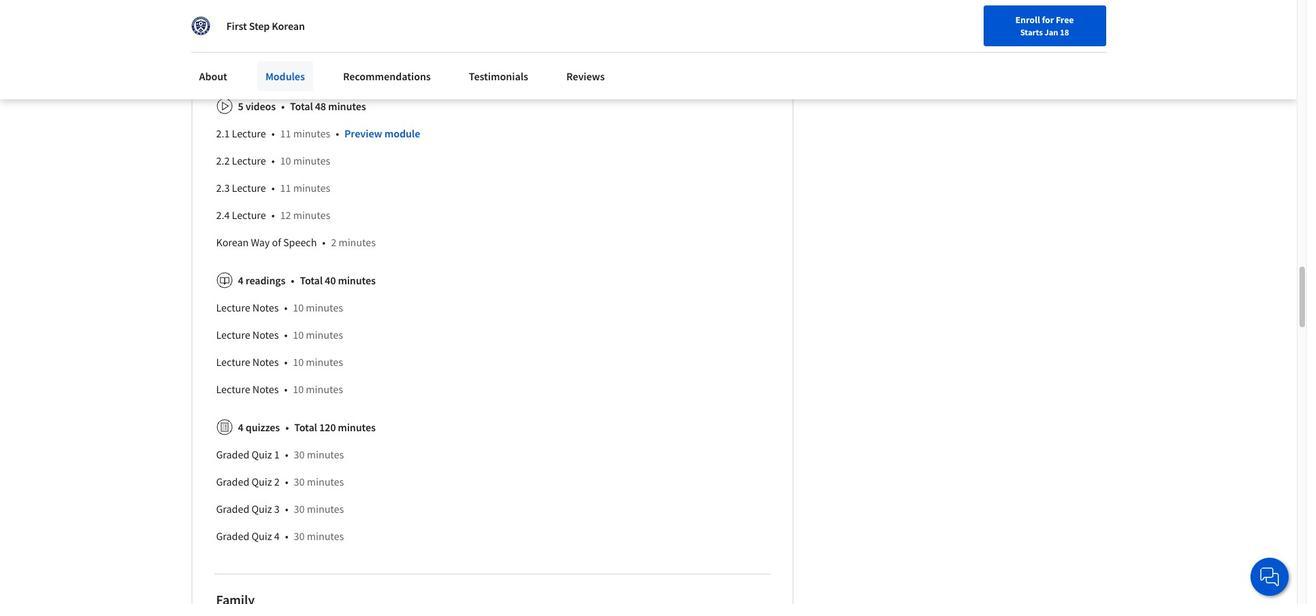 Task type: describe. For each thing, give the bounding box(es) containing it.
included
[[250, 1, 290, 15]]

about link
[[191, 61, 236, 91]]

2.1 lecture • 11 minutes • preview module
[[216, 126, 420, 140]]

korean way of speech • 2 minutes
[[216, 235, 376, 249]]

4 quizzes
[[238, 421, 280, 434]]

first step korean
[[226, 19, 305, 33]]

preview
[[345, 126, 382, 140]]

for link
[[196, 0, 278, 27]]

1 videos from the top
[[246, 28, 275, 42]]

graded for graded quiz 1
[[216, 448, 249, 462]]

30 for 3
[[294, 502, 305, 516]]

18
[[1060, 27, 1070, 37]]

module inside region
[[385, 126, 420, 140]]

enroll
[[1016, 14, 1041, 26]]

total for total 120 minutes
[[294, 421, 317, 434]]

0 vertical spatial korean
[[272, 19, 305, 33]]

5 inside hide info about module content region
[[238, 99, 244, 113]]

find
[[919, 43, 937, 55]]

1 horizontal spatial 2
[[331, 235, 337, 249]]

quiz for 3
[[252, 502, 272, 516]]

about
[[272, 60, 296, 73]]

what's
[[216, 1, 248, 15]]

4 notes from the top
[[253, 383, 279, 396]]

• total 120 minutes
[[285, 421, 376, 434]]

2.1
[[216, 126, 230, 140]]

total for total 48 minutes
[[290, 99, 313, 113]]

graded quiz 1 • 30 minutes
[[216, 448, 344, 462]]

hide
[[233, 60, 252, 73]]

quiz for 2
[[252, 475, 272, 489]]

4 readings
[[238, 274, 286, 287]]

testimonials link
[[461, 61, 537, 91]]

0 horizontal spatial 2
[[274, 475, 280, 489]]

3 notes from the top
[[253, 355, 279, 369]]

40
[[325, 274, 336, 287]]

hide info about module content button
[[211, 54, 369, 79]]

2 notes from the top
[[253, 328, 279, 342]]

new
[[959, 43, 977, 55]]

for
[[202, 7, 216, 20]]

2.4 lecture • 12 minutes
[[216, 208, 330, 222]]

quiz for 1
[[252, 448, 272, 462]]

recommendations link
[[335, 61, 439, 91]]

graded quiz 2 • 30 minutes
[[216, 475, 344, 489]]

free
[[1056, 14, 1074, 26]]

preview module link
[[345, 126, 420, 140]]

30 for 4
[[294, 530, 305, 543]]

career
[[979, 43, 1005, 55]]

1 lecture notes • 10 minutes from the top
[[216, 301, 343, 314]]

graded quiz 4 • 30 minutes
[[216, 530, 344, 543]]

readings
[[246, 274, 286, 287]]

find your new career link
[[913, 41, 1012, 58]]

videos inside hide info about module content region
[[246, 99, 276, 113]]

korean inside hide info about module content region
[[216, 235, 249, 249]]

module inside "dropdown button"
[[298, 60, 330, 73]]

step
[[249, 19, 270, 33]]

reviews link
[[558, 61, 613, 91]]



Task type: locate. For each thing, give the bounding box(es) containing it.
quiz left 3
[[252, 502, 272, 516]]

4 graded from the top
[[216, 530, 249, 543]]

120
[[319, 421, 336, 434]]

3 quiz from the top
[[252, 502, 272, 516]]

find your new career
[[919, 43, 1005, 55]]

content
[[332, 60, 364, 73]]

starts
[[1021, 27, 1043, 37]]

way
[[251, 235, 270, 249]]

graded up graded quiz 3 • 30 minutes
[[216, 475, 249, 489]]

1 vertical spatial 11
[[280, 181, 291, 195]]

graded left 3
[[216, 502, 249, 516]]

0 vertical spatial total
[[290, 99, 313, 113]]

3 lecture notes • 10 minutes from the top
[[216, 355, 343, 369]]

graded
[[216, 448, 249, 462], [216, 475, 249, 489], [216, 502, 249, 516], [216, 530, 249, 543]]

5 videos down 'info' at left
[[238, 99, 276, 113]]

3 graded from the top
[[216, 502, 249, 516]]

0 vertical spatial 5
[[238, 28, 243, 42]]

2 videos from the top
[[246, 99, 276, 113]]

2 vertical spatial 4
[[274, 530, 280, 543]]

graded for graded quiz 2
[[216, 475, 249, 489]]

info
[[254, 60, 270, 73]]

1 vertical spatial 5
[[238, 99, 244, 113]]

enroll for free starts jan 18
[[1016, 14, 1074, 37]]

4 left quizzes
[[238, 421, 244, 434]]

module right preview
[[385, 126, 420, 140]]

30 for 1
[[294, 448, 305, 462]]

about
[[199, 69, 227, 83]]

your
[[939, 43, 957, 55]]

11 for 2.1
[[280, 126, 291, 140]]

english
[[1036, 43, 1069, 56]]

5 down hide
[[238, 99, 244, 113]]

None search field
[[194, 36, 521, 63]]

1
[[274, 448, 280, 462]]

2
[[331, 235, 337, 249], [274, 475, 280, 489]]

total for total 40 minutes
[[300, 274, 323, 287]]

2.3 lecture • 11 minutes
[[216, 181, 330, 195]]

lecture notes • 10 minutes
[[216, 301, 343, 314], [216, 328, 343, 342], [216, 355, 343, 369], [216, 383, 343, 396]]

korean left way
[[216, 235, 249, 249]]

videos down "modules"
[[246, 99, 276, 113]]

hide info about module content region
[[216, 87, 769, 556]]

4
[[238, 274, 244, 287], [238, 421, 244, 434], [274, 530, 280, 543]]

videos
[[246, 28, 275, 42], [246, 99, 276, 113]]

1 vertical spatial 4
[[238, 421, 244, 434]]

1 quiz from the top
[[252, 448, 272, 462]]

total
[[290, 99, 313, 113], [300, 274, 323, 287], [294, 421, 317, 434]]

first
[[226, 19, 247, 33]]

4 quiz from the top
[[252, 530, 272, 543]]

what's included
[[216, 1, 290, 15]]

0 vertical spatial 11
[[280, 126, 291, 140]]

30 down graded quiz 3 • 30 minutes
[[294, 530, 305, 543]]

4 for 4 readings
[[238, 274, 244, 287]]

quiz down graded quiz 3 • 30 minutes
[[252, 530, 272, 543]]

1 vertical spatial korean
[[216, 235, 249, 249]]

1 vertical spatial module
[[385, 126, 420, 140]]

quiz
[[252, 448, 272, 462], [252, 475, 272, 489], [252, 502, 272, 516], [252, 530, 272, 543]]

notes
[[253, 301, 279, 314], [253, 328, 279, 342], [253, 355, 279, 369], [253, 383, 279, 396]]

speech
[[283, 235, 317, 249]]

1 horizontal spatial module
[[385, 126, 420, 140]]

graded for graded quiz 3
[[216, 502, 249, 516]]

modules link
[[257, 61, 313, 91]]

testimonials
[[469, 69, 529, 83]]

quiz left 1
[[252, 448, 272, 462]]

total left 40 in the left of the page
[[300, 274, 323, 287]]

4 left readings
[[238, 274, 244, 287]]

4 down 3
[[274, 530, 280, 543]]

30 right 3
[[294, 502, 305, 516]]

5 videos
[[238, 28, 275, 42], [238, 99, 276, 113]]

11 up 2.2 lecture • 10 minutes at top
[[280, 126, 291, 140]]

recommendations
[[343, 69, 431, 83]]

2.4
[[216, 208, 230, 222]]

0 vertical spatial module
[[298, 60, 330, 73]]

korean
[[272, 19, 305, 33], [216, 235, 249, 249]]

1 notes from the top
[[253, 301, 279, 314]]

1 vertical spatial total
[[300, 274, 323, 287]]

5
[[238, 28, 243, 42], [238, 99, 244, 113]]

2 lecture notes • 10 minutes from the top
[[216, 328, 343, 342]]

quiz up graded quiz 3 • 30 minutes
[[252, 475, 272, 489]]

1 5 from the top
[[238, 28, 243, 42]]

2 5 from the top
[[238, 99, 244, 113]]

4 lecture notes • 10 minutes from the top
[[216, 383, 343, 396]]

2 11 from the top
[[280, 181, 291, 195]]

12
[[280, 208, 291, 222]]

info about module content element
[[211, 49, 769, 556]]

1 vertical spatial 5 videos
[[238, 99, 276, 113]]

30
[[294, 448, 305, 462], [294, 475, 305, 489], [294, 502, 305, 516], [294, 530, 305, 543]]

for
[[1042, 14, 1054, 26]]

3 30 from the top
[[294, 502, 305, 516]]

2 vertical spatial total
[[294, 421, 317, 434]]

graded down "4 quizzes"
[[216, 448, 249, 462]]

30 right 1
[[294, 448, 305, 462]]

total left 48
[[290, 99, 313, 113]]

chat with us image
[[1259, 567, 1281, 588]]

modules
[[266, 69, 305, 83]]

module right about
[[298, 60, 330, 73]]

30 up graded quiz 3 • 30 minutes
[[294, 475, 305, 489]]

2.2
[[216, 154, 230, 167]]

11
[[280, 126, 291, 140], [280, 181, 291, 195]]

total left the 120 at the left
[[294, 421, 317, 434]]

0 horizontal spatial module
[[298, 60, 330, 73]]

1 30 from the top
[[294, 448, 305, 462]]

korean down included
[[272, 19, 305, 33]]

0 horizontal spatial korean
[[216, 235, 249, 249]]

module
[[298, 60, 330, 73], [385, 126, 420, 140]]

2 right speech
[[331, 235, 337, 249]]

10
[[280, 154, 291, 167], [293, 301, 304, 314], [293, 328, 304, 342], [293, 355, 304, 369], [293, 383, 304, 396]]

• total 40 minutes
[[291, 274, 376, 287]]

0 vertical spatial 4
[[238, 274, 244, 287]]

30 for 2
[[294, 475, 305, 489]]

graded for graded quiz 4
[[216, 530, 249, 543]]

minutes
[[328, 99, 366, 113], [293, 126, 330, 140], [293, 154, 330, 167], [293, 181, 330, 195], [293, 208, 330, 222], [339, 235, 376, 249], [338, 274, 376, 287], [306, 301, 343, 314], [306, 328, 343, 342], [306, 355, 343, 369], [306, 383, 343, 396], [338, 421, 376, 434], [307, 448, 344, 462], [307, 475, 344, 489], [307, 502, 344, 516], [307, 530, 344, 543]]

yonsei university image
[[191, 16, 210, 35]]

quiz for 4
[[252, 530, 272, 543]]

1 vertical spatial videos
[[246, 99, 276, 113]]

1 graded from the top
[[216, 448, 249, 462]]

1 horizontal spatial korean
[[272, 19, 305, 33]]

• total 48 minutes
[[281, 99, 366, 113]]

1 vertical spatial 2
[[274, 475, 280, 489]]

1 5 videos from the top
[[238, 28, 275, 42]]

videos down what's included
[[246, 28, 275, 42]]

reviews
[[567, 69, 605, 83]]

jan
[[1045, 27, 1059, 37]]

3
[[274, 502, 280, 516]]

0 vertical spatial 5 videos
[[238, 28, 275, 42]]

0 vertical spatial videos
[[246, 28, 275, 42]]

2 quiz from the top
[[252, 475, 272, 489]]

2.3
[[216, 181, 230, 195]]

48
[[315, 99, 326, 113]]

5 left step
[[238, 28, 243, 42]]

lecture
[[232, 126, 266, 140], [232, 154, 266, 167], [232, 181, 266, 195], [232, 208, 266, 222], [216, 301, 250, 314], [216, 328, 250, 342], [216, 355, 250, 369], [216, 383, 250, 396]]

11 for 2.3
[[280, 181, 291, 195]]

4 for 4 quizzes
[[238, 421, 244, 434]]

graded down graded quiz 3 • 30 minutes
[[216, 530, 249, 543]]

5 videos inside hide info about module content region
[[238, 99, 276, 113]]

2 graded from the top
[[216, 475, 249, 489]]

11 up 12
[[280, 181, 291, 195]]

graded quiz 3 • 30 minutes
[[216, 502, 344, 516]]

4 30 from the top
[[294, 530, 305, 543]]

•
[[281, 99, 285, 113], [272, 126, 275, 140], [336, 126, 339, 140], [272, 154, 275, 167], [272, 181, 275, 195], [272, 208, 275, 222], [322, 235, 326, 249], [291, 274, 295, 287], [284, 301, 288, 314], [284, 328, 288, 342], [284, 355, 288, 369], [284, 383, 288, 396], [285, 421, 289, 434], [285, 448, 289, 462], [285, 475, 289, 489], [285, 502, 289, 516], [285, 530, 289, 543]]

1 11 from the top
[[280, 126, 291, 140]]

2 up 3
[[274, 475, 280, 489]]

5 videos down what's included
[[238, 28, 275, 42]]

2 5 videos from the top
[[238, 99, 276, 113]]

quizzes
[[246, 421, 280, 434]]

of
[[272, 235, 281, 249]]

2 30 from the top
[[294, 475, 305, 489]]

english button
[[1012, 27, 1094, 72]]

2.2 lecture • 10 minutes
[[216, 154, 330, 167]]

0 vertical spatial 2
[[331, 235, 337, 249]]

hide info about module content
[[233, 60, 364, 73]]



Task type: vqa. For each thing, say whether or not it's contained in the screenshot.
New
yes



